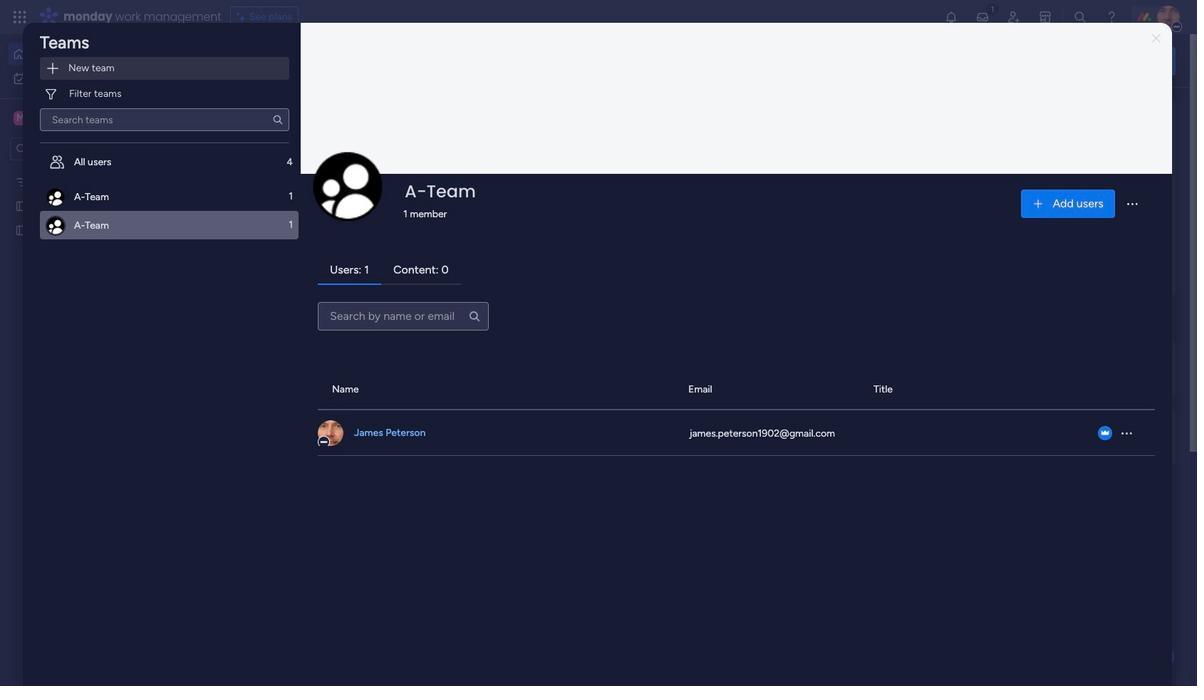 Task type: locate. For each thing, give the bounding box(es) containing it.
getting started element
[[963, 340, 1176, 398]]

None search field
[[318, 302, 489, 331]]

help center element
[[963, 409, 1176, 466]]

1 tab from the left
[[318, 257, 381, 285]]

row
[[318, 371, 1156, 411], [318, 411, 1156, 456]]

1 vertical spatial public board image
[[15, 223, 29, 237]]

public board image
[[15, 199, 29, 212], [15, 223, 29, 237]]

see plans image
[[237, 9, 249, 25]]

invite members image
[[1007, 10, 1022, 24]]

None search field
[[40, 108, 289, 131]]

workspace image
[[14, 111, 28, 126]]

1 public board image from the top
[[15, 199, 29, 212]]

menu image
[[1120, 426, 1134, 441]]

2 public board image from the top
[[15, 223, 29, 237]]

search everything image
[[1074, 10, 1088, 24]]

search image
[[272, 114, 284, 125]]

tab
[[318, 257, 381, 285], [381, 257, 461, 285]]

add to favorites image
[[423, 435, 437, 450]]

help image
[[1105, 10, 1119, 24]]

grid
[[318, 371, 1156, 687]]

tab list
[[318, 257, 1156, 285]]

templates image image
[[975, 108, 1164, 206]]

add to favorites image
[[423, 261, 437, 275]]

close recently visited image
[[220, 116, 237, 133]]

option
[[9, 43, 173, 66], [9, 67, 173, 90], [40, 149, 299, 177], [0, 169, 182, 171], [40, 183, 299, 211], [40, 211, 299, 240]]

0 vertical spatial public board image
[[15, 199, 29, 212]]

team avatar image
[[312, 151, 384, 222]]

list box
[[0, 166, 182, 435]]

None field
[[401, 177, 480, 207]]



Task type: describe. For each thing, give the bounding box(es) containing it.
2 tab from the left
[[381, 257, 461, 285]]

Search teams search field
[[40, 108, 289, 131]]

workspace selection element
[[14, 110, 119, 128]]

select product image
[[13, 10, 27, 24]]

menu image
[[1126, 197, 1140, 211]]

search image
[[468, 310, 481, 323]]

1 image
[[987, 1, 1000, 17]]

james peterson image
[[318, 421, 344, 446]]

1 row from the top
[[318, 371, 1156, 411]]

Search by name or email search field
[[318, 302, 489, 331]]

update feed image
[[976, 10, 990, 24]]

2 row from the top
[[318, 411, 1156, 456]]

close image
[[1153, 33, 1161, 44]]

Search in workspace field
[[30, 141, 119, 157]]

quick search results list box
[[220, 133, 928, 497]]

notifications image
[[945, 10, 959, 24]]

monday marketplace image
[[1039, 10, 1053, 24]]

james peterson image
[[1158, 6, 1181, 29]]



Task type: vqa. For each thing, say whether or not it's contained in the screenshot.
Search in workspace field
yes



